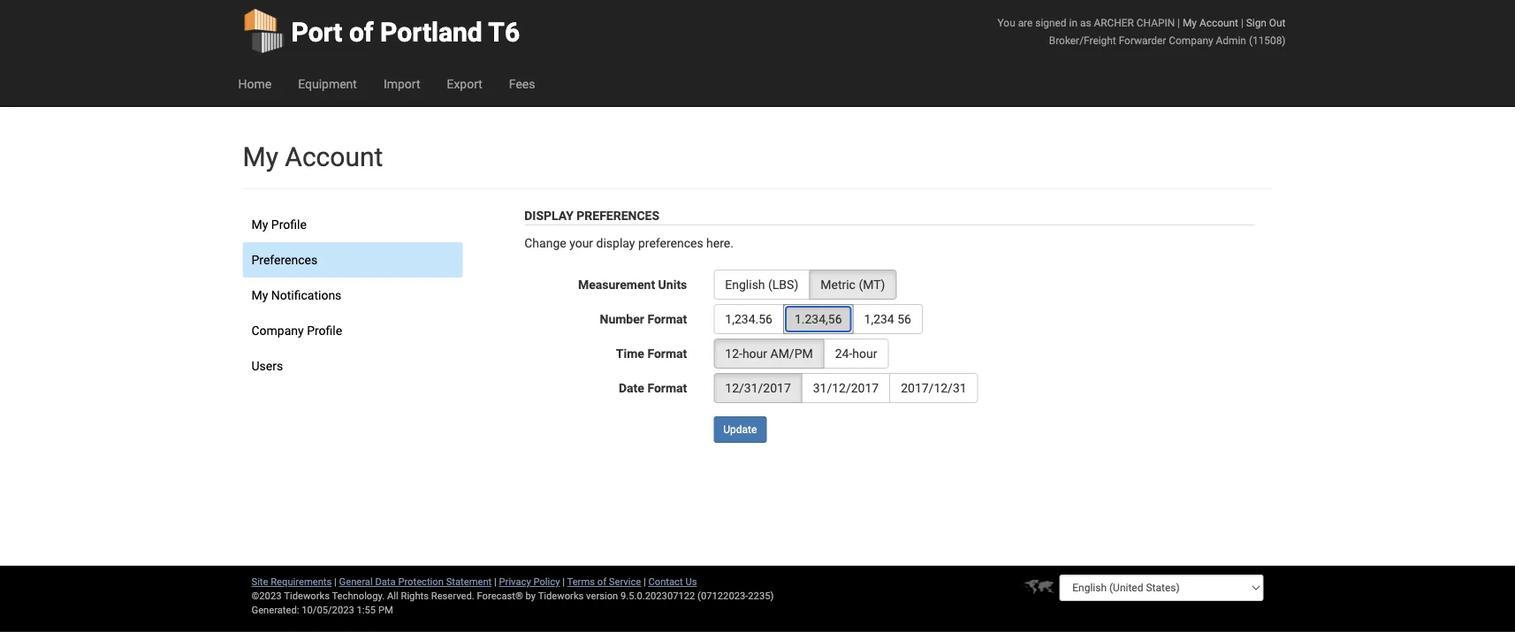 Task type: describe. For each thing, give the bounding box(es) containing it.
0 horizontal spatial account
[[285, 141, 383, 172]]

hour
[[852, 346, 877, 361]]

56
[[897, 312, 911, 326]]

home
[[238, 76, 272, 91]]

format for date format
[[647, 381, 687, 395]]

company inside you are signed in as archer chapin | my account | sign out broker/freight forwarder company admin (11508)
[[1169, 34, 1213, 46]]

out
[[1269, 16, 1286, 29]]

(11508)
[[1249, 34, 1286, 46]]

update button
[[714, 416, 767, 443]]

equipment
[[298, 76, 357, 91]]

are
[[1018, 16, 1033, 29]]

us
[[685, 576, 697, 587]]

1,234.56
[[725, 312, 773, 326]]

english (lbs)
[[725, 277, 798, 292]]

account inside you are signed in as archer chapin | my account | sign out broker/freight forwarder company admin (11508)
[[1199, 16, 1238, 29]]

generated:
[[251, 604, 299, 616]]

terms of service link
[[567, 576, 641, 587]]

0 vertical spatial preferences
[[577, 208, 659, 223]]

24-
[[835, 346, 852, 361]]

port of portland t6 link
[[243, 0, 520, 62]]

site
[[251, 576, 268, 587]]

your
[[569, 236, 593, 250]]

units
[[658, 277, 687, 292]]

| up tideworks
[[562, 576, 565, 587]]

protection
[[398, 576, 444, 587]]

31/12/2017
[[813, 381, 879, 395]]

t6
[[488, 16, 520, 48]]

export
[[447, 76, 483, 91]]

equipment button
[[285, 62, 370, 106]]

1,234 56
[[864, 312, 911, 326]]

statement
[[446, 576, 492, 587]]

| left general
[[334, 576, 337, 587]]

company profile
[[251, 323, 342, 338]]

my account
[[243, 141, 383, 172]]

| up forecast®
[[494, 576, 497, 587]]

format for time format
[[647, 346, 687, 361]]

©2023 tideworks
[[251, 590, 330, 602]]

broker/freight
[[1049, 34, 1116, 46]]

sign out link
[[1246, 16, 1286, 29]]

time
[[616, 346, 644, 361]]

1:55
[[357, 604, 376, 616]]

english
[[725, 277, 765, 292]]

9.5.0.202307122
[[621, 590, 695, 602]]

by
[[526, 590, 536, 602]]

tideworks
[[538, 590, 584, 602]]

my for my profile
[[251, 217, 268, 232]]

forecast®
[[477, 590, 523, 602]]

reserved.
[[431, 590, 474, 602]]

measurement units
[[578, 277, 687, 292]]

general data protection statement link
[[339, 576, 492, 587]]

my account link
[[1183, 16, 1238, 29]]

(lbs)
[[768, 277, 798, 292]]

change your display preferences here.
[[524, 236, 734, 250]]

profile for company profile
[[307, 323, 342, 338]]

date
[[619, 381, 644, 395]]

2017/12/31
[[901, 381, 967, 395]]

my profile
[[251, 217, 307, 232]]

number
[[600, 312, 644, 326]]

privacy policy link
[[499, 576, 560, 587]]



Task type: vqa. For each thing, say whether or not it's contained in the screenshot.
Have
no



Task type: locate. For each thing, give the bounding box(es) containing it.
my
[[1183, 16, 1197, 29], [243, 141, 278, 172], [251, 217, 268, 232], [251, 288, 268, 302]]

1 horizontal spatial account
[[1199, 16, 1238, 29]]

change
[[524, 236, 566, 250]]

format down units
[[647, 312, 687, 326]]

forwarder
[[1119, 34, 1166, 46]]

1 horizontal spatial company
[[1169, 34, 1213, 46]]

port
[[291, 16, 342, 48]]

preferences
[[577, 208, 659, 223], [251, 252, 318, 267]]

my left notifications
[[251, 288, 268, 302]]

0 horizontal spatial preferences
[[251, 252, 318, 267]]

my right chapin
[[1183, 16, 1197, 29]]

as
[[1080, 16, 1091, 29]]

2 format from the top
[[647, 346, 687, 361]]

requirements
[[271, 576, 332, 587]]

account
[[1199, 16, 1238, 29], [285, 141, 383, 172]]

my up my profile
[[243, 141, 278, 172]]

format right date
[[647, 381, 687, 395]]

display
[[596, 236, 635, 250]]

data
[[375, 576, 396, 587]]

1,234
[[864, 312, 894, 326]]

0 vertical spatial account
[[1199, 16, 1238, 29]]

1 vertical spatial format
[[647, 346, 687, 361]]

preferences up display
[[577, 208, 659, 223]]

time format
[[616, 346, 687, 361]]

profile for my profile
[[271, 217, 307, 232]]

24-hour
[[835, 346, 877, 361]]

profile up my notifications
[[271, 217, 307, 232]]

terms
[[567, 576, 595, 587]]

preferences
[[638, 236, 703, 250]]

home button
[[225, 62, 285, 106]]

signed
[[1035, 16, 1067, 29]]

(07122023-
[[698, 590, 748, 602]]

of right port
[[349, 16, 374, 48]]

1 horizontal spatial of
[[597, 576, 606, 587]]

of up version
[[597, 576, 606, 587]]

my inside you are signed in as archer chapin | my account | sign out broker/freight forwarder company admin (11508)
[[1183, 16, 1197, 29]]

my up my notifications
[[251, 217, 268, 232]]

company up the users
[[251, 323, 304, 338]]

contact
[[648, 576, 683, 587]]

2 vertical spatial format
[[647, 381, 687, 395]]

service
[[609, 576, 641, 587]]

format for number format
[[647, 312, 687, 326]]

display preferences
[[524, 208, 659, 223]]

you
[[998, 16, 1015, 29]]

0 horizontal spatial of
[[349, 16, 374, 48]]

import button
[[370, 62, 434, 106]]

|
[[1178, 16, 1180, 29], [1241, 16, 1244, 29], [334, 576, 337, 587], [494, 576, 497, 587], [562, 576, 565, 587], [644, 576, 646, 587]]

export button
[[434, 62, 496, 106]]

1 vertical spatial preferences
[[251, 252, 318, 267]]

0 vertical spatial company
[[1169, 34, 1213, 46]]

0 vertical spatial of
[[349, 16, 374, 48]]

display
[[524, 208, 574, 223]]

fees
[[509, 76, 535, 91]]

| right chapin
[[1178, 16, 1180, 29]]

rights
[[401, 590, 429, 602]]

date format
[[619, 381, 687, 395]]

measurement
[[578, 277, 655, 292]]

preferences down my profile
[[251, 252, 318, 267]]

users
[[251, 358, 283, 373]]

10/05/2023
[[302, 604, 354, 616]]

notifications
[[271, 288, 342, 302]]

port of portland t6
[[291, 16, 520, 48]]

| left sign
[[1241, 16, 1244, 29]]

1 vertical spatial profile
[[307, 323, 342, 338]]

company down 'my account' link
[[1169, 34, 1213, 46]]

my notifications
[[251, 288, 342, 302]]

version
[[586, 590, 618, 602]]

fees button
[[496, 62, 549, 106]]

profile down notifications
[[307, 323, 342, 338]]

company
[[1169, 34, 1213, 46], [251, 323, 304, 338]]

format right time on the left of the page
[[647, 346, 687, 361]]

0 horizontal spatial company
[[251, 323, 304, 338]]

you are signed in as archer chapin | my account | sign out broker/freight forwarder company admin (11508)
[[998, 16, 1286, 46]]

account up the admin
[[1199, 16, 1238, 29]]

2235)
[[748, 590, 774, 602]]

1 horizontal spatial preferences
[[577, 208, 659, 223]]

admin
[[1216, 34, 1246, 46]]

1 vertical spatial of
[[597, 576, 606, 587]]

of inside 'site requirements | general data protection statement | privacy policy | terms of service | contact us ©2023 tideworks technology. all rights reserved. forecast® by tideworks version 9.5.0.202307122 (07122023-2235) generated: 10/05/2023 1:55 pm'
[[597, 576, 606, 587]]

archer
[[1094, 16, 1134, 29]]

of
[[349, 16, 374, 48], [597, 576, 606, 587]]

sign
[[1246, 16, 1267, 29]]

profile
[[271, 217, 307, 232], [307, 323, 342, 338]]

chapin
[[1137, 16, 1175, 29]]

1 format from the top
[[647, 312, 687, 326]]

number format
[[600, 312, 687, 326]]

here.
[[706, 236, 734, 250]]

technology.
[[332, 590, 385, 602]]

account down equipment popup button
[[285, 141, 383, 172]]

site requirements link
[[251, 576, 332, 587]]

0 horizontal spatial profile
[[271, 217, 307, 232]]

in
[[1069, 16, 1078, 29]]

| up 9.5.0.202307122
[[644, 576, 646, 587]]

my for my notifications
[[251, 288, 268, 302]]

import
[[384, 76, 420, 91]]

site requirements | general data protection statement | privacy policy | terms of service | contact us ©2023 tideworks technology. all rights reserved. forecast® by tideworks version 9.5.0.202307122 (07122023-2235) generated: 10/05/2023 1:55 pm
[[251, 576, 774, 616]]

privacy
[[499, 576, 531, 587]]

policy
[[533, 576, 560, 587]]

pm
[[378, 604, 393, 616]]

1 vertical spatial account
[[285, 141, 383, 172]]

0 vertical spatial format
[[647, 312, 687, 326]]

update
[[723, 423, 757, 436]]

contact us link
[[648, 576, 697, 587]]

3 format from the top
[[647, 381, 687, 395]]

0 vertical spatial profile
[[271, 217, 307, 232]]

1 horizontal spatial profile
[[307, 323, 342, 338]]

portland
[[380, 16, 482, 48]]

my for my account
[[243, 141, 278, 172]]

1 vertical spatial company
[[251, 323, 304, 338]]

format
[[647, 312, 687, 326], [647, 346, 687, 361], [647, 381, 687, 395]]

all
[[387, 590, 398, 602]]

general
[[339, 576, 373, 587]]



